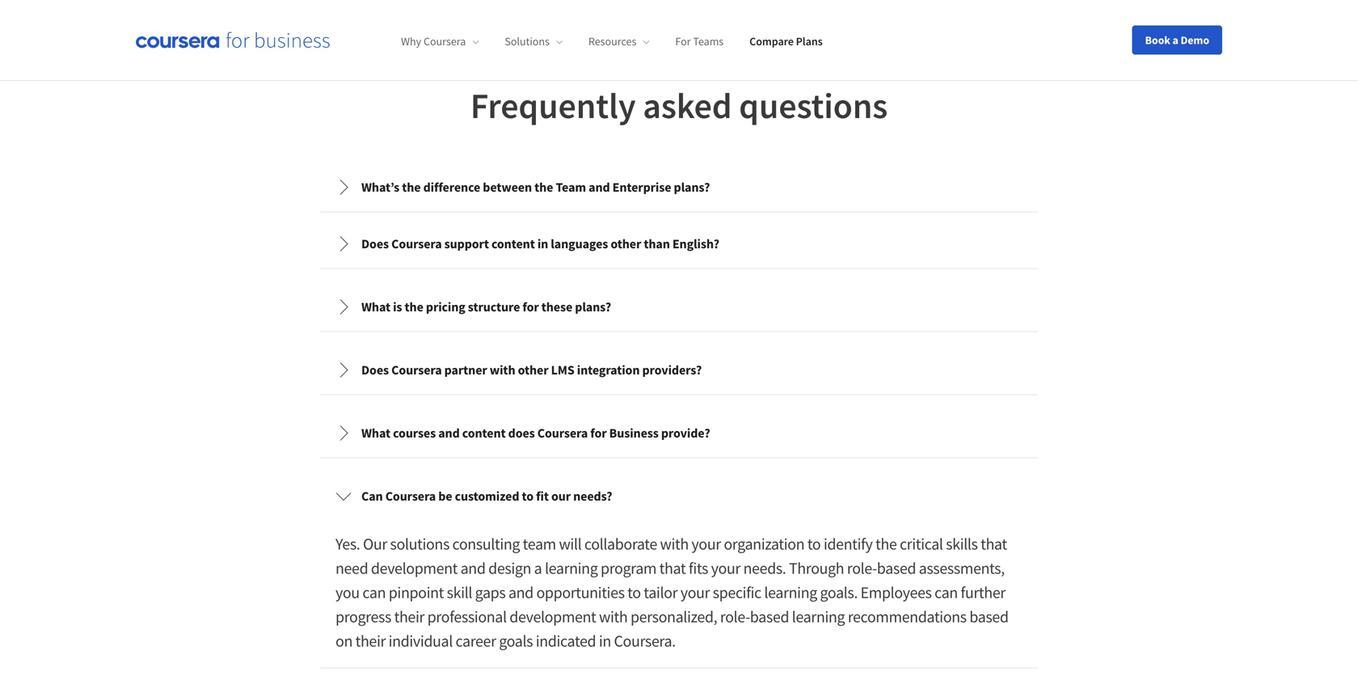 Task type: describe. For each thing, give the bounding box(es) containing it.
1 horizontal spatial that
[[981, 534, 1008, 554]]

a inside the yes. our solutions consulting team will collaborate with your organization to identify the critical skills that need development and design a learning program that fits your needs. through role-based assessments, you can pinpoint skill gaps and opportunities to tailor your specific learning goals. employees can further progress their professional  development with personalized, role-based learning recommendations based on their individual career goals indicated in coursera.
[[534, 558, 542, 578]]

languages
[[551, 236, 608, 252]]

collaborate
[[585, 534, 658, 554]]

needs?
[[574, 488, 613, 504]]

why coursera link
[[401, 34, 479, 49]]

2 vertical spatial your
[[681, 582, 710, 603]]

resources link
[[589, 34, 650, 49]]

business
[[610, 425, 659, 441]]

what courses and content does coursera for business provide? button
[[323, 411, 1036, 456]]

other inside dropdown button
[[611, 236, 642, 252]]

does for does coursera partner with other lms integration providers?
[[362, 362, 389, 378]]

recommendations
[[848, 607, 967, 627]]

a inside button
[[1173, 33, 1179, 47]]

0 vertical spatial your
[[692, 534, 721, 554]]

coursera.
[[614, 631, 676, 651]]

coursera for business image
[[136, 32, 330, 48]]

teams
[[693, 34, 724, 49]]

asked
[[643, 83, 732, 128]]

lms
[[551, 362, 575, 378]]

book
[[1146, 33, 1171, 47]]

between
[[483, 179, 532, 195]]

team
[[523, 534, 556, 554]]

individual
[[389, 631, 453, 651]]

need
[[336, 558, 368, 578]]

can coursera be customized to fit our needs?
[[362, 488, 613, 504]]

yes. our solutions consulting team will collaborate with your organization to identify the critical skills that need development and design a learning program that fits your needs. through role-based assessments, you can pinpoint skill gaps and opportunities to tailor your specific learning goals. employees can further progress their professional  development with personalized, role-based learning recommendations based on their individual career goals indicated in coursera.
[[336, 534, 1009, 651]]

critical
[[900, 534, 944, 554]]

for teams
[[676, 34, 724, 49]]

enterprise
[[613, 179, 672, 195]]

plans
[[796, 34, 823, 49]]

provide?
[[662, 425, 711, 441]]

what for what is the pricing structure for these plans?
[[362, 299, 391, 315]]

support
[[445, 236, 489, 252]]

resources
[[589, 34, 637, 49]]

coursera for does coursera partner with other lms integration providers?
[[392, 362, 442, 378]]

with inside dropdown button
[[490, 362, 516, 378]]

what's the difference between the team and enterprise plans?
[[362, 179, 710, 195]]

gaps
[[475, 582, 506, 603]]

specific
[[713, 582, 762, 603]]

consulting
[[453, 534, 520, 554]]

program
[[601, 558, 657, 578]]

0 vertical spatial their
[[394, 607, 425, 627]]

questions
[[739, 83, 888, 128]]

and down design
[[509, 582, 534, 603]]

the inside dropdown button
[[405, 299, 424, 315]]

does coursera partner with other lms integration providers? button
[[323, 347, 1036, 393]]

assessments,
[[919, 558, 1005, 578]]

does coursera support content in languages other than english?
[[362, 236, 720, 252]]

2 vertical spatial to
[[628, 582, 641, 603]]

1 vertical spatial learning
[[765, 582, 818, 603]]

courses
[[393, 425, 436, 441]]

1 horizontal spatial with
[[599, 607, 628, 627]]

0 vertical spatial learning
[[545, 558, 598, 578]]

through
[[789, 558, 845, 578]]

coursera for why coursera
[[424, 34, 466, 49]]

why
[[401, 34, 422, 49]]

can
[[362, 488, 383, 504]]

structure
[[468, 299, 520, 315]]

is
[[393, 299, 402, 315]]

and inside what's the difference between the team and enterprise plans? dropdown button
[[589, 179, 610, 195]]

what courses and content does coursera for business provide?
[[362, 425, 711, 441]]

identify
[[824, 534, 873, 554]]

personalized,
[[631, 607, 718, 627]]

goals
[[499, 631, 533, 651]]

difference
[[424, 179, 481, 195]]

why coursera
[[401, 34, 466, 49]]

content for and
[[462, 425, 506, 441]]

fit
[[536, 488, 549, 504]]

compare plans
[[750, 34, 823, 49]]

our
[[552, 488, 571, 504]]

for teams link
[[676, 34, 724, 49]]

can coursera be customized to fit our needs? button
[[323, 474, 1036, 519]]

book a demo button
[[1133, 25, 1223, 55]]

in inside dropdown button
[[538, 236, 549, 252]]

frequently asked questions
[[471, 83, 888, 128]]

english?
[[673, 236, 720, 252]]

content for support
[[492, 236, 535, 252]]

for
[[676, 34, 691, 49]]

than
[[644, 236, 670, 252]]

2 horizontal spatial to
[[808, 534, 821, 554]]

frequently
[[471, 83, 636, 128]]



Task type: vqa. For each thing, say whether or not it's contained in the screenshot.
rightmost Report
no



Task type: locate. For each thing, give the bounding box(es) containing it.
1 horizontal spatial plans?
[[674, 179, 710, 195]]

0 horizontal spatial with
[[490, 362, 516, 378]]

1 horizontal spatial development
[[510, 607, 596, 627]]

1 vertical spatial other
[[518, 362, 549, 378]]

what's
[[362, 179, 400, 195]]

our
[[363, 534, 387, 554]]

and
[[589, 179, 610, 195], [439, 425, 460, 441], [461, 558, 486, 578], [509, 582, 534, 603]]

with right partner
[[490, 362, 516, 378]]

1 vertical spatial in
[[599, 631, 611, 651]]

a down team
[[534, 558, 542, 578]]

1 does from the top
[[362, 236, 389, 252]]

what's the difference between the team and enterprise plans? button
[[323, 165, 1036, 210]]

pricing
[[426, 299, 466, 315]]

in inside the yes. our solutions consulting team will collaborate with your organization to identify the critical skills that need development and design a learning program that fits your needs. through role-based assessments, you can pinpoint skill gaps and opportunities to tailor your specific learning goals. employees can further progress their professional  development with personalized, role-based learning recommendations based on their individual career goals indicated in coursera.
[[599, 631, 611, 651]]

1 vertical spatial your
[[711, 558, 741, 578]]

further
[[961, 582, 1006, 603]]

0 horizontal spatial their
[[356, 631, 386, 651]]

opportunities
[[537, 582, 625, 603]]

what inside "dropdown button"
[[362, 425, 391, 441]]

team
[[556, 179, 586, 195]]

1 vertical spatial plans?
[[575, 299, 612, 315]]

to left fit
[[522, 488, 534, 504]]

to up through
[[808, 534, 821, 554]]

0 horizontal spatial based
[[750, 607, 790, 627]]

pinpoint
[[389, 582, 444, 603]]

1 vertical spatial role-
[[721, 607, 750, 627]]

does inside dropdown button
[[362, 362, 389, 378]]

based up 'employees'
[[877, 558, 917, 578]]

0 vertical spatial with
[[490, 362, 516, 378]]

content left "does"
[[462, 425, 506, 441]]

a right book on the right top of page
[[1173, 33, 1179, 47]]

can
[[363, 582, 386, 603], [935, 582, 958, 603]]

development up pinpoint
[[371, 558, 458, 578]]

does coursera support content in languages other than english? button
[[323, 221, 1036, 267]]

development
[[371, 558, 458, 578], [510, 607, 596, 627]]

that left fits
[[660, 558, 686, 578]]

be
[[439, 488, 453, 504]]

based
[[877, 558, 917, 578], [750, 607, 790, 627], [970, 607, 1009, 627]]

1 vertical spatial does
[[362, 362, 389, 378]]

1 horizontal spatial for
[[591, 425, 607, 441]]

1 horizontal spatial in
[[599, 631, 611, 651]]

fits
[[689, 558, 709, 578]]

in right indicated
[[599, 631, 611, 651]]

your down fits
[[681, 582, 710, 603]]

does inside dropdown button
[[362, 236, 389, 252]]

1 horizontal spatial based
[[877, 558, 917, 578]]

plans? inside dropdown button
[[575, 299, 612, 315]]

demo
[[1181, 33, 1210, 47]]

these
[[542, 299, 573, 315]]

coursera right "does"
[[538, 425, 588, 441]]

will
[[559, 534, 582, 554]]

tailor
[[644, 582, 678, 603]]

role- down specific at the bottom right of page
[[721, 607, 750, 627]]

2 vertical spatial learning
[[792, 607, 845, 627]]

can down assessments,
[[935, 582, 958, 603]]

does coursera partner with other lms integration providers?
[[362, 362, 702, 378]]

role-
[[848, 558, 877, 578], [721, 607, 750, 627]]

compare
[[750, 34, 794, 49]]

what for what courses and content does coursera for business provide?
[[362, 425, 391, 441]]

content inside what courses and content does coursera for business provide? "dropdown button"
[[462, 425, 506, 441]]

and right team
[[589, 179, 610, 195]]

their down progress
[[356, 631, 386, 651]]

coursera left support
[[392, 236, 442, 252]]

indicated
[[536, 631, 596, 651]]

1 horizontal spatial to
[[628, 582, 641, 603]]

1 horizontal spatial role-
[[848, 558, 877, 578]]

to down program
[[628, 582, 641, 603]]

what left courses
[[362, 425, 391, 441]]

providers?
[[643, 362, 702, 378]]

skills
[[946, 534, 978, 554]]

1 vertical spatial with
[[660, 534, 689, 554]]

1 horizontal spatial a
[[1173, 33, 1179, 47]]

coursera left partner
[[392, 362, 442, 378]]

solutions
[[390, 534, 450, 554]]

0 horizontal spatial plans?
[[575, 299, 612, 315]]

coursera
[[424, 34, 466, 49], [392, 236, 442, 252], [392, 362, 442, 378], [538, 425, 588, 441], [386, 488, 436, 504]]

for left these
[[523, 299, 539, 315]]

your
[[692, 534, 721, 554], [711, 558, 741, 578], [681, 582, 710, 603]]

coursera left be
[[386, 488, 436, 504]]

1 horizontal spatial other
[[611, 236, 642, 252]]

development up indicated
[[510, 607, 596, 627]]

0 horizontal spatial a
[[534, 558, 542, 578]]

their
[[394, 607, 425, 627], [356, 631, 386, 651]]

2 horizontal spatial based
[[970, 607, 1009, 627]]

content
[[492, 236, 535, 252], [462, 425, 506, 441]]

0 vertical spatial other
[[611, 236, 642, 252]]

compare plans link
[[750, 34, 823, 49]]

what
[[362, 299, 391, 315], [362, 425, 391, 441]]

the inside the yes. our solutions consulting team will collaborate with your organization to identify the critical skills that need development and design a learning program that fits your needs. through role-based assessments, you can pinpoint skill gaps and opportunities to tailor your specific learning goals. employees can further progress their professional  development with personalized, role-based learning recommendations based on their individual career goals indicated in coursera.
[[876, 534, 897, 554]]

other inside dropdown button
[[518, 362, 549, 378]]

in left languages
[[538, 236, 549, 252]]

with down can coursera be customized to fit our needs? dropdown button
[[660, 534, 689, 554]]

for
[[523, 299, 539, 315], [591, 425, 607, 441]]

content right support
[[492, 236, 535, 252]]

0 horizontal spatial for
[[523, 299, 539, 315]]

0 vertical spatial a
[[1173, 33, 1179, 47]]

book a demo
[[1146, 33, 1210, 47]]

0 vertical spatial in
[[538, 236, 549, 252]]

does
[[362, 236, 389, 252], [362, 362, 389, 378]]

you
[[336, 582, 360, 603]]

organization
[[724, 534, 805, 554]]

your up specific at the bottom right of page
[[711, 558, 741, 578]]

does
[[508, 425, 535, 441]]

0 vertical spatial plans?
[[674, 179, 710, 195]]

0 horizontal spatial development
[[371, 558, 458, 578]]

coursera for does coursera support content in languages other than english?
[[392, 236, 442, 252]]

0 horizontal spatial to
[[522, 488, 534, 504]]

for left business
[[591, 425, 607, 441]]

0 vertical spatial does
[[362, 236, 389, 252]]

1 vertical spatial their
[[356, 631, 386, 651]]

0 horizontal spatial role-
[[721, 607, 750, 627]]

content inside does coursera support content in languages other than english? dropdown button
[[492, 236, 535, 252]]

and down consulting
[[461, 558, 486, 578]]

can up progress
[[363, 582, 386, 603]]

0 vertical spatial content
[[492, 236, 535, 252]]

integration
[[577, 362, 640, 378]]

their down pinpoint
[[394, 607, 425, 627]]

0 vertical spatial development
[[371, 558, 458, 578]]

role- down identify at bottom
[[848, 558, 877, 578]]

0 vertical spatial role-
[[848, 558, 877, 578]]

yes.
[[336, 534, 360, 554]]

2 horizontal spatial with
[[660, 534, 689, 554]]

with up coursera.
[[599, 607, 628, 627]]

solutions
[[505, 34, 550, 49]]

learning down goals. at the bottom of page
[[792, 607, 845, 627]]

needs.
[[744, 558, 787, 578]]

customized
[[455, 488, 520, 504]]

progress
[[336, 607, 391, 627]]

career
[[456, 631, 496, 651]]

what inside dropdown button
[[362, 299, 391, 315]]

coursera inside dropdown button
[[392, 362, 442, 378]]

what is the pricing structure for these plans? button
[[323, 284, 1036, 330]]

in
[[538, 236, 549, 252], [599, 631, 611, 651]]

0 vertical spatial what
[[362, 299, 391, 315]]

professional
[[428, 607, 507, 627]]

0 horizontal spatial that
[[660, 558, 686, 578]]

0 horizontal spatial in
[[538, 236, 549, 252]]

1 what from the top
[[362, 299, 391, 315]]

other left lms
[[518, 362, 549, 378]]

0 vertical spatial that
[[981, 534, 1008, 554]]

2 vertical spatial with
[[599, 607, 628, 627]]

partner
[[445, 362, 488, 378]]

the right what's
[[402, 179, 421, 195]]

what left is
[[362, 299, 391, 315]]

the left team
[[535, 179, 554, 195]]

other
[[611, 236, 642, 252], [518, 362, 549, 378]]

the left critical
[[876, 534, 897, 554]]

0 horizontal spatial other
[[518, 362, 549, 378]]

the right is
[[405, 299, 424, 315]]

plans? inside dropdown button
[[674, 179, 710, 195]]

2 can from the left
[[935, 582, 958, 603]]

to inside dropdown button
[[522, 488, 534, 504]]

does for does coursera support content in languages other than english?
[[362, 236, 389, 252]]

that right "skills"
[[981, 534, 1008, 554]]

1 horizontal spatial can
[[935, 582, 958, 603]]

and inside what courses and content does coursera for business provide? "dropdown button"
[[439, 425, 460, 441]]

0 vertical spatial for
[[523, 299, 539, 315]]

1 horizontal spatial their
[[394, 607, 425, 627]]

the
[[402, 179, 421, 195], [535, 179, 554, 195], [405, 299, 424, 315], [876, 534, 897, 554]]

1 can from the left
[[363, 582, 386, 603]]

1 vertical spatial content
[[462, 425, 506, 441]]

0 horizontal spatial can
[[363, 582, 386, 603]]

goals.
[[821, 582, 858, 603]]

other left than on the top of the page
[[611, 236, 642, 252]]

solutions link
[[505, 34, 563, 49]]

design
[[489, 558, 532, 578]]

1 vertical spatial to
[[808, 534, 821, 554]]

for inside dropdown button
[[523, 299, 539, 315]]

a
[[1173, 33, 1179, 47], [534, 558, 542, 578]]

for inside "dropdown button"
[[591, 425, 607, 441]]

0 vertical spatial to
[[522, 488, 534, 504]]

coursera for can coursera be customized to fit our needs?
[[386, 488, 436, 504]]

skill
[[447, 582, 472, 603]]

1 vertical spatial development
[[510, 607, 596, 627]]

learning down through
[[765, 582, 818, 603]]

1 vertical spatial for
[[591, 425, 607, 441]]

coursera inside "dropdown button"
[[538, 425, 588, 441]]

plans?
[[674, 179, 710, 195], [575, 299, 612, 315]]

what is the pricing structure for these plans?
[[362, 299, 612, 315]]

2 does from the top
[[362, 362, 389, 378]]

based down specific at the bottom right of page
[[750, 607, 790, 627]]

coursera right why
[[424, 34, 466, 49]]

plans? right the enterprise
[[674, 179, 710, 195]]

1 vertical spatial that
[[660, 558, 686, 578]]

2 what from the top
[[362, 425, 391, 441]]

plans? right these
[[575, 299, 612, 315]]

based down further
[[970, 607, 1009, 627]]

1 vertical spatial what
[[362, 425, 391, 441]]

1 vertical spatial a
[[534, 558, 542, 578]]

learning down will
[[545, 558, 598, 578]]

employees
[[861, 582, 932, 603]]

on
[[336, 631, 353, 651]]

and right courses
[[439, 425, 460, 441]]

your up fits
[[692, 534, 721, 554]]



